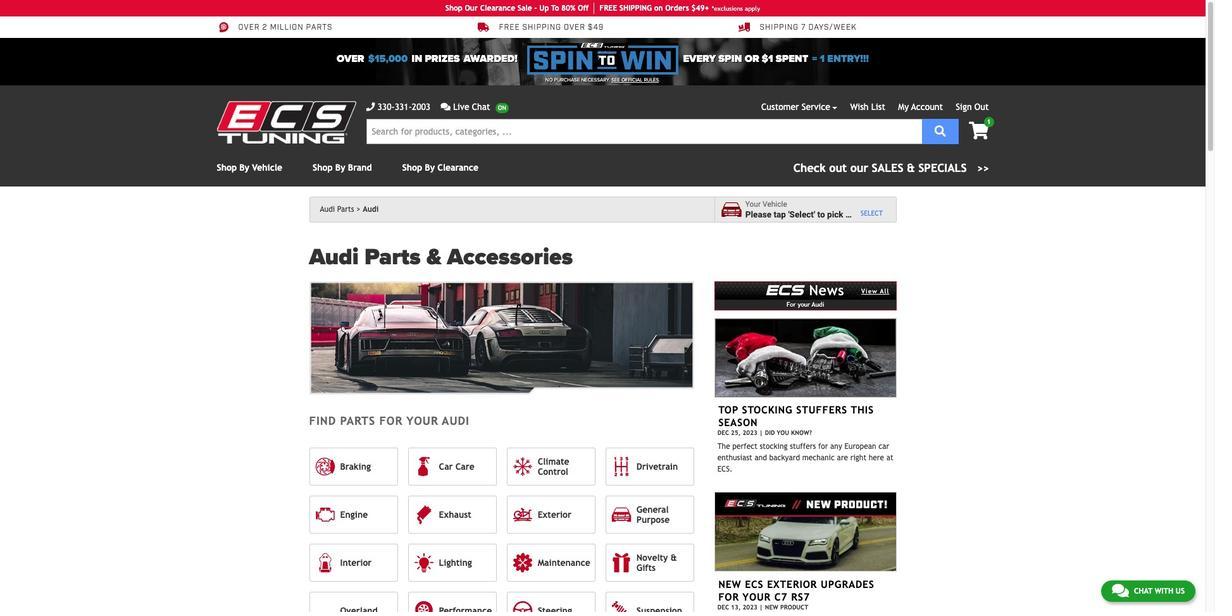 Task type: describe. For each thing, give the bounding box(es) containing it.
find
[[309, 414, 336, 428]]

by for brand
[[335, 163, 345, 173]]

perfect
[[732, 442, 758, 451]]

top stocking stuffers this season dec 25, 2023 | did you know? the perfect stocking stuffers for any european car enthusiast and backyard mechanic are right here at ecs.
[[717, 405, 894, 474]]

shop by vehicle link
[[217, 163, 282, 173]]

0 vertical spatial vehicle
[[252, 163, 282, 173]]

novelty
[[637, 553, 668, 563]]

2003
[[412, 102, 431, 112]]

upgrades
[[821, 579, 875, 591]]

rs7
[[791, 591, 810, 603]]

comments image
[[441, 103, 451, 111]]

live chat link
[[441, 101, 509, 114]]

the
[[717, 442, 730, 451]]

tap
[[774, 209, 786, 219]]

by for clearance
[[425, 163, 435, 173]]

2023 inside "top stocking stuffers this season dec 25, 2023 | did you know? the perfect stocking stuffers for any european car enthusiast and backyard mechanic are right here at ecs."
[[743, 430, 757, 437]]

right
[[850, 454, 867, 462]]

with
[[1155, 587, 1173, 596]]

stocking
[[760, 442, 788, 451]]

my account link
[[898, 102, 943, 112]]

see official rules link
[[611, 77, 659, 84]]

0 vertical spatial for
[[379, 414, 403, 428]]

my
[[898, 102, 909, 112]]

here
[[869, 454, 884, 462]]

audi banner image image
[[309, 282, 694, 395]]

up
[[539, 4, 549, 13]]

rules
[[644, 77, 659, 83]]

did
[[765, 430, 775, 437]]

ecs inside new ecs exterior upgrades for your c7 rs7 dec 13, 2023 | new product
[[745, 579, 764, 591]]

for inside "top stocking stuffers this season dec 25, 2023 | did you know? the perfect stocking stuffers for any european car enthusiast and backyard mechanic are right here at ecs."
[[818, 442, 828, 451]]

shop by clearance
[[402, 163, 479, 173]]

your inside your vehicle please tap 'select' to pick a vehicle
[[745, 200, 761, 209]]

0 vertical spatial your
[[798, 301, 810, 308]]

shop our clearance sale - up to 80% off
[[445, 4, 589, 13]]

sales & specials
[[872, 161, 967, 175]]

| inside new ecs exterior upgrades for your c7 rs7 dec 13, 2023 | new product
[[759, 604, 763, 611]]

interior
[[340, 558, 372, 568]]

0 horizontal spatial chat
[[472, 102, 490, 112]]

top
[[718, 405, 739, 417]]

audi parts & accessories
[[309, 244, 573, 271]]

enthusiast
[[717, 454, 752, 462]]

european
[[845, 442, 876, 451]]

stocking
[[742, 405, 793, 417]]

lighting
[[439, 558, 472, 568]]

0 vertical spatial exterior
[[538, 510, 572, 520]]

ecs tuning 'spin to win' contest logo image
[[527, 43, 678, 75]]

sign
[[956, 102, 972, 112]]

comments image
[[1112, 584, 1129, 599]]

live
[[453, 102, 469, 112]]

top stocking stuffers this season image
[[714, 318, 897, 398]]

and
[[755, 454, 767, 462]]

list
[[871, 102, 885, 112]]

control
[[538, 467, 568, 477]]

wish list
[[850, 102, 885, 112]]

$1
[[762, 53, 773, 65]]

drivetrain link
[[606, 448, 694, 486]]

official
[[621, 77, 643, 83]]

exhaust
[[439, 510, 471, 520]]

| inside "top stocking stuffers this season dec 25, 2023 | did you know? the perfect stocking stuffers for any european car enthusiast and backyard mechanic are right here at ecs."
[[759, 430, 763, 437]]

accessories
[[447, 244, 573, 271]]

out
[[975, 102, 989, 112]]

to
[[551, 4, 559, 13]]

no
[[545, 77, 553, 83]]

0 horizontal spatial your
[[407, 414, 438, 428]]

in
[[412, 53, 422, 65]]

1 horizontal spatial ecs
[[766, 280, 804, 299]]

engine
[[340, 510, 368, 520]]

audi for audi parts & accessories
[[309, 244, 359, 271]]

ecs.
[[717, 465, 733, 474]]

ship
[[620, 4, 635, 13]]

0 horizontal spatial &
[[427, 244, 441, 271]]

prizes
[[425, 53, 460, 65]]

80%
[[561, 4, 576, 13]]

braking
[[340, 462, 371, 472]]

to
[[817, 209, 825, 219]]

*exclusions
[[712, 5, 743, 12]]

7
[[801, 23, 806, 32]]

'select'
[[788, 209, 815, 219]]

parts for audi parts & accessories
[[365, 244, 421, 271]]

exterior inside new ecs exterior upgrades for your c7 rs7 dec 13, 2023 | new product
[[767, 579, 817, 591]]

necessary.
[[581, 77, 610, 83]]

million
[[270, 23, 304, 32]]

2
[[262, 23, 268, 32]]

audi for audi
[[363, 205, 379, 214]]

every spin or $1 spent = 1 entry!!!
[[683, 53, 869, 65]]

free ship ping on orders $49+ *exclusions apply
[[600, 4, 760, 13]]

our
[[465, 4, 478, 13]]

your vehicle please tap 'select' to pick a vehicle
[[745, 200, 880, 219]]

please
[[745, 209, 772, 219]]

over $15,000 in prizes
[[337, 53, 460, 65]]

$15,000
[[368, 53, 408, 65]]

Search text field
[[366, 119, 922, 144]]

clearance for by
[[438, 163, 479, 173]]

ecs news
[[766, 280, 845, 299]]

your inside new ecs exterior upgrades for your c7 rs7 dec 13, 2023 | new product
[[743, 591, 771, 603]]

& for novelty
[[671, 553, 677, 563]]

331-
[[395, 102, 412, 112]]

ecs tuning image
[[217, 101, 356, 144]]

parts
[[306, 23, 333, 32]]

top stocking stuffers this season link
[[718, 405, 874, 429]]

over
[[564, 23, 586, 32]]

shop for shop by vehicle
[[217, 163, 237, 173]]

view
[[861, 288, 878, 295]]

see
[[611, 77, 620, 83]]

new ecs exterior upgrades for your c7 rs7 link
[[718, 579, 875, 603]]

*exclusions apply link
[[712, 3, 760, 13]]

stuffers
[[796, 405, 848, 417]]

sign out link
[[956, 102, 989, 112]]

purchase
[[554, 77, 580, 83]]

0 vertical spatial for
[[787, 301, 796, 308]]

free
[[600, 4, 617, 13]]

car
[[439, 462, 453, 472]]

$49+
[[691, 4, 709, 13]]

brand
[[348, 163, 372, 173]]



Task type: locate. For each thing, give the bounding box(es) containing it.
days/week
[[809, 23, 857, 32]]

-
[[534, 4, 537, 13]]

vehicle down ecs tuning image
[[252, 163, 282, 173]]

you
[[777, 430, 789, 437]]

ping
[[635, 4, 652, 13]]

this
[[851, 405, 874, 417]]

interior link
[[309, 544, 398, 582]]

chat left with
[[1134, 587, 1153, 596]]

account
[[911, 102, 943, 112]]

exterior down control
[[538, 510, 572, 520]]

0 vertical spatial ecs
[[766, 280, 804, 299]]

free shipping over $49 link
[[478, 22, 604, 33]]

no purchase necessary. see official rules .
[[545, 77, 660, 83]]

1 vertical spatial for
[[818, 442, 828, 451]]

vehicle
[[252, 163, 282, 173], [763, 200, 787, 209]]

lighting link
[[408, 544, 497, 582]]

0 vertical spatial |
[[759, 430, 763, 437]]

1 horizontal spatial vehicle
[[763, 200, 787, 209]]

1 vertical spatial for
[[718, 591, 739, 603]]

1 horizontal spatial for
[[818, 442, 828, 451]]

0 vertical spatial 1
[[820, 53, 825, 65]]

clearance
[[480, 4, 515, 13], [438, 163, 479, 173]]

0 horizontal spatial new
[[718, 579, 741, 591]]

2023 right 25,
[[743, 430, 757, 437]]

audi
[[320, 205, 335, 214], [363, 205, 379, 214], [309, 244, 359, 271], [812, 301, 824, 308], [442, 414, 470, 428]]

0 horizontal spatial 1
[[820, 53, 825, 65]]

exhaust link
[[408, 496, 497, 534]]

are
[[837, 454, 848, 462]]

any
[[830, 442, 842, 451]]

audi down news
[[812, 301, 824, 308]]

shop by brand link
[[313, 163, 372, 173]]

1 right =
[[820, 53, 825, 65]]

sales
[[872, 161, 904, 175]]

1 vertical spatial &
[[427, 244, 441, 271]]

sales & specials link
[[794, 159, 989, 177]]

chat with us
[[1134, 587, 1185, 596]]

over left $15,000
[[337, 53, 364, 65]]

0 horizontal spatial for
[[379, 414, 403, 428]]

1 vertical spatial over
[[337, 53, 364, 65]]

0 horizontal spatial clearance
[[438, 163, 479, 173]]

1 vertical spatial chat
[[1134, 587, 1153, 596]]

audi right audi parts link
[[363, 205, 379, 214]]

0 vertical spatial clearance
[[480, 4, 515, 13]]

over left 2
[[238, 23, 260, 32]]

2 dec from the top
[[718, 604, 729, 611]]

phone image
[[366, 103, 375, 111]]

braking link
[[309, 448, 398, 486]]

engine link
[[309, 496, 398, 534]]

novelty & gifts link
[[606, 544, 694, 582]]

mechanic
[[802, 454, 835, 462]]

live chat
[[453, 102, 490, 112]]

entry!!!
[[827, 53, 869, 65]]

audi down audi parts
[[309, 244, 359, 271]]

climate control link
[[507, 448, 595, 486]]

1 vertical spatial clearance
[[438, 163, 479, 173]]

0 horizontal spatial by
[[239, 163, 249, 173]]

car care link
[[408, 448, 497, 486]]

1 horizontal spatial new
[[765, 604, 778, 611]]

sign out
[[956, 102, 989, 112]]

chat
[[472, 102, 490, 112], [1134, 587, 1153, 596]]

wish list link
[[850, 102, 885, 112]]

parts for find parts for your audi
[[340, 414, 375, 428]]

2023 right 13,
[[743, 604, 757, 611]]

over for over $15,000 in prizes
[[337, 53, 364, 65]]

sale
[[518, 4, 532, 13]]

every
[[683, 53, 716, 65]]

car care
[[439, 462, 475, 472]]

dec inside new ecs exterior upgrades for your c7 rs7 dec 13, 2023 | new product
[[718, 604, 729, 611]]

shop
[[445, 4, 463, 13], [217, 163, 237, 173], [313, 163, 333, 173], [402, 163, 422, 173]]

audi parts link
[[320, 205, 360, 214]]

by for vehicle
[[239, 163, 249, 173]]

your down ecs news
[[798, 301, 810, 308]]

1 | from the top
[[759, 430, 763, 437]]

new ecs exterior upgrades for your c7 rs7 image
[[714, 493, 897, 572]]

2023
[[743, 430, 757, 437], [743, 604, 757, 611]]

general
[[637, 505, 669, 515]]

us
[[1176, 587, 1185, 596]]

1 horizontal spatial 1
[[987, 118, 991, 125]]

vehicle inside your vehicle please tap 'select' to pick a vehicle
[[763, 200, 787, 209]]

new ecs exterior upgrades for your c7 rs7 dec 13, 2023 | new product
[[718, 579, 875, 611]]

2 vertical spatial &
[[671, 553, 677, 563]]

1 vertical spatial dec
[[718, 604, 729, 611]]

for inside new ecs exterior upgrades for your c7 rs7 dec 13, 2023 | new product
[[718, 591, 739, 603]]

0 vertical spatial chat
[[472, 102, 490, 112]]

2023 inside new ecs exterior upgrades for your c7 rs7 dec 13, 2023 | new product
[[743, 604, 757, 611]]

1 vertical spatial exterior
[[767, 579, 817, 591]]

maintenance link
[[507, 544, 595, 582]]

1 down out
[[987, 118, 991, 125]]

off
[[578, 4, 589, 13]]

| left did
[[759, 430, 763, 437]]

season
[[718, 417, 758, 429]]

your up please
[[745, 200, 761, 209]]

1 vertical spatial ecs
[[745, 579, 764, 591]]

customer service button
[[761, 101, 838, 114]]

vehicle
[[852, 209, 880, 219]]

0 vertical spatial 2023
[[743, 430, 757, 437]]

vehicle up tap
[[763, 200, 787, 209]]

3 by from the left
[[425, 163, 435, 173]]

clearance for our
[[480, 4, 515, 13]]

purpose
[[637, 515, 670, 525]]

exterior
[[538, 510, 572, 520], [767, 579, 817, 591]]

new up 13,
[[718, 579, 741, 591]]

shop for shop our clearance sale - up to 80% off
[[445, 4, 463, 13]]

general purpose link
[[606, 496, 694, 534]]

chat right the live at the left of page
[[472, 102, 490, 112]]

2 vertical spatial parts
[[340, 414, 375, 428]]

over
[[238, 23, 260, 32], [337, 53, 364, 65]]

1 horizontal spatial exterior
[[767, 579, 817, 591]]

novelty & gifts
[[637, 553, 677, 573]]

orders
[[665, 4, 689, 13]]

$49
[[588, 23, 604, 32]]

dec inside "top stocking stuffers this season dec 25, 2023 | did you know? the perfect stocking stuffers for any european car enthusiast and backyard mechanic are right here at ecs."
[[718, 430, 729, 437]]

2 by from the left
[[335, 163, 345, 173]]

1 horizontal spatial your
[[798, 301, 810, 308]]

car
[[879, 442, 889, 451]]

by down ecs tuning image
[[239, 163, 249, 173]]

new down c7
[[765, 604, 778, 611]]

over for over 2 million parts
[[238, 23, 260, 32]]

1 vertical spatial 1
[[987, 118, 991, 125]]

1 vertical spatial parts
[[365, 244, 421, 271]]

0 horizontal spatial ecs
[[745, 579, 764, 591]]

1 link
[[959, 117, 994, 141]]

spin
[[719, 53, 742, 65]]

dec
[[718, 430, 729, 437], [718, 604, 729, 611]]

audi for audi parts
[[320, 205, 335, 214]]

1 horizontal spatial by
[[335, 163, 345, 173]]

your left c7
[[743, 591, 771, 603]]

2 horizontal spatial &
[[907, 161, 915, 175]]

0 horizontal spatial for
[[718, 591, 739, 603]]

clearance down the live at the left of page
[[438, 163, 479, 173]]

& for sales
[[907, 161, 915, 175]]

by left brand
[[335, 163, 345, 173]]

.
[[659, 77, 660, 83]]

0 horizontal spatial vehicle
[[252, 163, 282, 173]]

parts for audi parts
[[337, 205, 354, 214]]

0 vertical spatial your
[[745, 200, 761, 209]]

1 vertical spatial 2023
[[743, 604, 757, 611]]

1 dec from the top
[[718, 430, 729, 437]]

|
[[759, 430, 763, 437], [759, 604, 763, 611]]

general purpose
[[637, 505, 670, 525]]

1 horizontal spatial for
[[787, 301, 796, 308]]

=
[[812, 53, 817, 65]]

1 vertical spatial vehicle
[[763, 200, 787, 209]]

audi up car care
[[442, 414, 470, 428]]

over 2 million parts link
[[217, 22, 333, 33]]

0 vertical spatial over
[[238, 23, 260, 32]]

free shipping over $49
[[499, 23, 604, 32]]

shipping
[[760, 23, 799, 32]]

select
[[861, 209, 883, 217]]

dec left 25,
[[718, 430, 729, 437]]

0 vertical spatial new
[[718, 579, 741, 591]]

1 vertical spatial new
[[765, 604, 778, 611]]

for
[[379, 414, 403, 428], [818, 442, 828, 451]]

0 vertical spatial &
[[907, 161, 915, 175]]

&
[[907, 161, 915, 175], [427, 244, 441, 271], [671, 553, 677, 563]]

1 horizontal spatial &
[[671, 553, 677, 563]]

backyard
[[769, 454, 800, 462]]

clearance up free
[[480, 4, 515, 13]]

shipping 7 days/week link
[[738, 22, 857, 33]]

1 by from the left
[[239, 163, 249, 173]]

& inside novelty & gifts
[[671, 553, 677, 563]]

customer service
[[761, 102, 830, 112]]

your
[[798, 301, 810, 308], [407, 414, 438, 428]]

2 horizontal spatial by
[[425, 163, 435, 173]]

shopping cart image
[[969, 122, 989, 140]]

1 2023 from the top
[[743, 430, 757, 437]]

330-
[[378, 102, 395, 112]]

0 vertical spatial parts
[[337, 205, 354, 214]]

1 vertical spatial your
[[407, 414, 438, 428]]

0 horizontal spatial exterior
[[538, 510, 572, 520]]

1 vertical spatial your
[[743, 591, 771, 603]]

1 vertical spatial |
[[759, 604, 763, 611]]

search image
[[935, 125, 946, 136]]

for down ecs news
[[787, 301, 796, 308]]

2 2023 from the top
[[743, 604, 757, 611]]

audi parts
[[320, 205, 354, 214]]

1 horizontal spatial chat
[[1134, 587, 1153, 596]]

apply
[[745, 5, 760, 12]]

2 | from the top
[[759, 604, 763, 611]]

for up 13,
[[718, 591, 739, 603]]

shop for shop by clearance
[[402, 163, 422, 173]]

shop for shop by brand
[[313, 163, 333, 173]]

gifts
[[637, 563, 656, 573]]

for up mechanic
[[818, 442, 828, 451]]

0 horizontal spatial over
[[238, 23, 260, 32]]

| right 13,
[[759, 604, 763, 611]]

by down 2003
[[425, 163, 435, 173]]

1 horizontal spatial over
[[337, 53, 364, 65]]

exterior up rs7
[[767, 579, 817, 591]]

for up braking link
[[379, 414, 403, 428]]

shop by brand
[[313, 163, 372, 173]]

your up car care link
[[407, 414, 438, 428]]

audi down shop by brand
[[320, 205, 335, 214]]

know?
[[791, 430, 812, 437]]

all
[[880, 288, 890, 295]]

1 horizontal spatial clearance
[[480, 4, 515, 13]]

0 vertical spatial dec
[[718, 430, 729, 437]]

dec left 13,
[[718, 604, 729, 611]]



